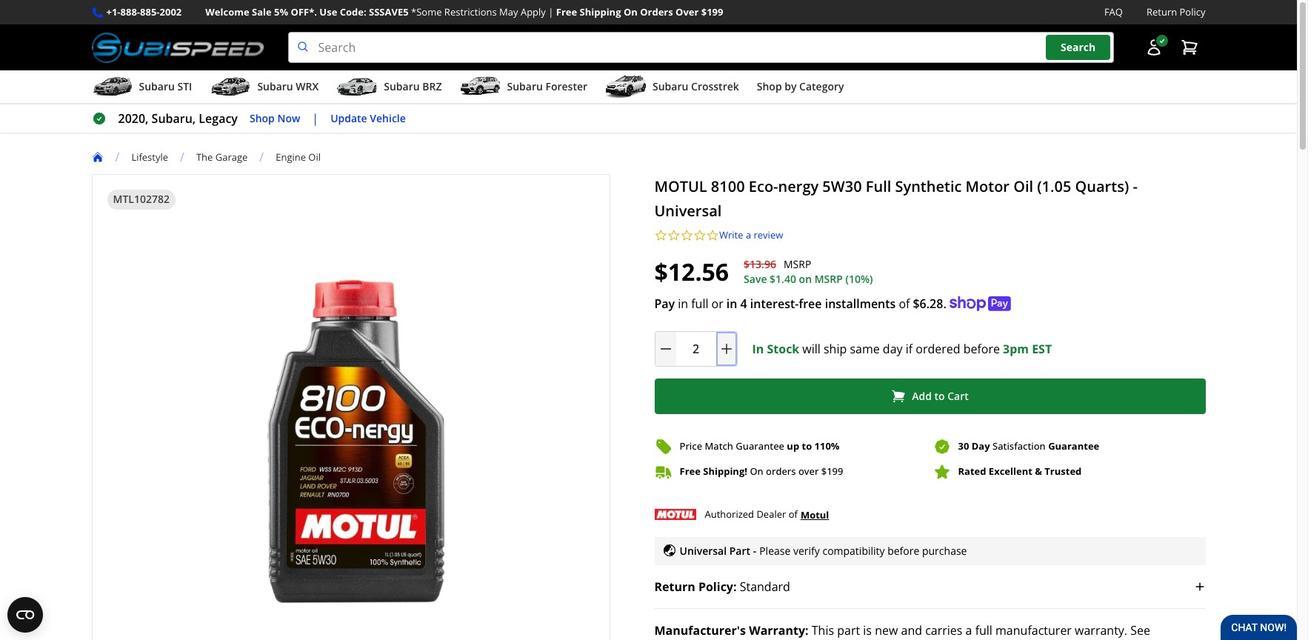 Task type: vqa. For each thing, say whether or not it's contained in the screenshot.
the rightmost SHOP
yes



Task type: describe. For each thing, give the bounding box(es) containing it.
this
[[812, 623, 835, 639]]

1 vertical spatial free
[[680, 465, 701, 478]]

or
[[712, 295, 724, 312]]

search button
[[1046, 35, 1111, 60]]

1 in from the left
[[678, 295, 688, 312]]

$13.96
[[744, 257, 777, 271]]

may
[[500, 5, 518, 19]]

brz
[[423, 79, 442, 93]]

full inside 'this part is new and carries a full manufacturer warranty. see'
[[976, 623, 993, 639]]

add
[[912, 389, 932, 403]]

subaru forester button
[[460, 73, 588, 103]]

&
[[1035, 465, 1043, 478]]

manufacturer's
[[655, 623, 746, 639]]

in
[[753, 341, 764, 357]]

category
[[800, 79, 844, 93]]

motul image
[[655, 504, 696, 525]]

warranty:
[[749, 623, 809, 639]]

pay in full or in 4 interest-free installments of $6.28 .
[[655, 295, 947, 312]]

engine oil
[[276, 150, 321, 164]]

a inside 'this part is new and carries a full manufacturer warranty. see'
[[966, 623, 973, 639]]

welcome
[[205, 5, 249, 19]]

if
[[906, 341, 913, 357]]

open widget image
[[7, 597, 43, 633]]

1 horizontal spatial on
[[750, 465, 764, 478]]

sti
[[177, 79, 192, 93]]

1 vertical spatial universal
[[680, 544, 727, 558]]

subaru brz button
[[337, 73, 442, 103]]

/ for lifestyle
[[115, 149, 120, 165]]

search input field
[[288, 32, 1114, 63]]

pay
[[655, 295, 675, 312]]

trusted
[[1045, 465, 1082, 478]]

motor
[[966, 176, 1010, 196]]

.
[[944, 295, 947, 312]]

a subaru forester thumbnail image image
[[460, 76, 501, 98]]

5%
[[274, 5, 288, 19]]

a subaru sti thumbnail image image
[[92, 76, 133, 98]]

subaru sti
[[139, 79, 192, 93]]

universal inside motul 8100 eco-nergy 5w30 full synthetic motor oil (1.05 quarts) - universal
[[655, 201, 722, 221]]

0 horizontal spatial -
[[753, 544, 757, 558]]

review
[[754, 228, 784, 242]]

code:
[[340, 5, 367, 19]]

1 horizontal spatial before
[[964, 341, 1000, 357]]

compatibility
[[823, 544, 885, 558]]

1 guarantee from the left
[[736, 440, 785, 453]]

return policy
[[1147, 5, 1206, 19]]

button image
[[1145, 39, 1163, 56]]

- inside motul 8100 eco-nergy 5w30 full synthetic motor oil (1.05 quarts) - universal
[[1133, 176, 1138, 196]]

free
[[799, 295, 822, 312]]

policy
[[1180, 5, 1206, 19]]

eco-
[[749, 176, 779, 196]]

0 horizontal spatial to
[[802, 440, 812, 453]]

authorized
[[705, 508, 754, 521]]

motul
[[801, 508, 830, 521]]

885-
[[140, 5, 160, 19]]

subaru,
[[152, 111, 196, 127]]

8100
[[711, 176, 745, 196]]

subaru for subaru sti
[[139, 79, 175, 93]]

lifestyle link down 2020,
[[131, 150, 168, 164]]

lifestyle link down "subaru,"
[[131, 150, 180, 164]]

new
[[875, 623, 898, 639]]

orders
[[766, 465, 796, 478]]

update vehicle
[[331, 111, 406, 125]]

home image
[[92, 151, 103, 163]]

shop for shop now
[[250, 111, 275, 125]]

1 horizontal spatial msrp
[[815, 272, 843, 286]]

3 empty star image from the left
[[694, 229, 707, 242]]

purchase
[[923, 544, 967, 558]]

authorized dealer of motul
[[705, 508, 830, 521]]

universal part - please verify compatibility before purchase
[[680, 544, 967, 558]]

1 horizontal spatial |
[[549, 5, 554, 19]]

shop for shop by category
[[757, 79, 782, 93]]

please
[[760, 544, 791, 558]]

subaru brz
[[384, 79, 442, 93]]

cart
[[948, 389, 969, 403]]

mtl102782
[[113, 192, 170, 206]]

lifestyle
[[131, 150, 168, 164]]

sssave5
[[369, 5, 409, 19]]

0 horizontal spatial a
[[746, 228, 752, 242]]

wrx
[[296, 79, 319, 93]]

and
[[902, 623, 923, 639]]

motul
[[655, 176, 708, 196]]

restrictions
[[445, 5, 497, 19]]

the
[[196, 150, 213, 164]]

est
[[1032, 341, 1052, 357]]

1 empty star image from the left
[[655, 229, 668, 242]]

off*.
[[291, 5, 317, 19]]

vehicle
[[370, 111, 406, 125]]

day
[[883, 341, 903, 357]]

*some
[[411, 5, 442, 19]]

price match guarantee up to 110%
[[680, 440, 840, 453]]

return policy link
[[1147, 4, 1206, 20]]

increment image
[[719, 341, 734, 356]]

now
[[277, 111, 300, 125]]

over
[[799, 465, 819, 478]]

*some restrictions may apply | free shipping on orders over $199
[[411, 5, 724, 19]]

oil inside motul 8100 eco-nergy 5w30 full synthetic motor oil (1.05 quarts) - universal
[[1014, 176, 1034, 196]]

4
[[741, 295, 748, 312]]

sale
[[252, 5, 272, 19]]

1 empty star image from the left
[[668, 229, 681, 242]]

excellent
[[989, 465, 1033, 478]]

warranty.
[[1075, 623, 1128, 639]]

add to cart
[[912, 389, 969, 403]]

$13.96 msrp save $1.40 on msrp (10%)
[[744, 257, 873, 286]]

3pm
[[1003, 341, 1029, 357]]

/ for engine oil
[[260, 149, 264, 165]]

2020,
[[118, 111, 149, 127]]

apply
[[521, 5, 546, 19]]

0 horizontal spatial free
[[556, 5, 577, 19]]



Task type: locate. For each thing, give the bounding box(es) containing it.
/ for the garage
[[180, 149, 184, 165]]

oil left (1.05
[[1014, 176, 1034, 196]]

motul link
[[801, 507, 830, 523]]

full right carries at the right bottom
[[976, 623, 993, 639]]

subaru inside the subaru sti dropdown button
[[139, 79, 175, 93]]

day
[[972, 440, 991, 453]]

0 vertical spatial to
[[935, 389, 945, 403]]

1 horizontal spatial to
[[935, 389, 945, 403]]

carries
[[926, 623, 963, 639]]

return for return policy: standard
[[655, 579, 696, 595]]

on left orders
[[750, 465, 764, 478]]

free right apply
[[556, 5, 577, 19]]

4 subaru from the left
[[507, 79, 543, 93]]

shop left by
[[757, 79, 782, 93]]

1 horizontal spatial $199
[[822, 465, 844, 478]]

/ left engine
[[260, 149, 264, 165]]

0 vertical spatial a
[[746, 228, 752, 242]]

a subaru brz thumbnail image image
[[337, 76, 378, 98]]

0 vertical spatial $199
[[702, 5, 724, 19]]

3 / from the left
[[260, 149, 264, 165]]

subaru crosstrek
[[653, 79, 739, 93]]

0 horizontal spatial before
[[888, 544, 920, 558]]

2 in from the left
[[727, 295, 738, 312]]

$6.28
[[913, 295, 944, 312]]

subaru for subaru crosstrek
[[653, 79, 689, 93]]

2 empty star image from the left
[[681, 229, 694, 242]]

msrp right on
[[815, 272, 843, 286]]

subaru up shop now
[[257, 79, 293, 93]]

- right part
[[753, 544, 757, 558]]

manufacturer
[[996, 623, 1072, 639]]

quarts)
[[1076, 176, 1130, 196]]

subaru for subaru brz
[[384, 79, 420, 93]]

0 horizontal spatial |
[[312, 111, 319, 127]]

1 vertical spatial to
[[802, 440, 812, 453]]

subaru sti button
[[92, 73, 192, 103]]

1 vertical spatial oil
[[1014, 176, 1034, 196]]

match
[[705, 440, 734, 453]]

in right pay
[[678, 295, 688, 312]]

to right add
[[935, 389, 945, 403]]

oil right engine
[[309, 150, 321, 164]]

0 horizontal spatial in
[[678, 295, 688, 312]]

engine oil link
[[276, 150, 333, 164], [276, 150, 321, 164]]

see
[[1131, 623, 1151, 639]]

2 subaru from the left
[[257, 79, 293, 93]]

universal down motul
[[655, 201, 722, 221]]

free down the price
[[680, 465, 701, 478]]

/ right home image
[[115, 149, 120, 165]]

subaru for subaru forester
[[507, 79, 543, 93]]

0 horizontal spatial oil
[[309, 150, 321, 164]]

full
[[866, 176, 892, 196]]

update
[[331, 111, 367, 125]]

by
[[785, 79, 797, 93]]

1 vertical spatial a
[[966, 623, 973, 639]]

+1-888-885-2002
[[106, 5, 182, 19]]

part
[[838, 623, 861, 639]]

0 vertical spatial free
[[556, 5, 577, 19]]

30
[[959, 440, 970, 453]]

oil
[[309, 150, 321, 164], [1014, 176, 1034, 196]]

save
[[744, 272, 767, 286]]

subaru
[[139, 79, 175, 93], [257, 79, 293, 93], [384, 79, 420, 93], [507, 79, 543, 93], [653, 79, 689, 93]]

in left 4
[[727, 295, 738, 312]]

0 horizontal spatial empty star image
[[655, 229, 668, 242]]

subaru inside the subaru wrx dropdown button
[[257, 79, 293, 93]]

subaru wrx
[[257, 79, 319, 93]]

0 horizontal spatial shop
[[250, 111, 275, 125]]

- right quarts) at the top right
[[1133, 176, 1138, 196]]

5 subaru from the left
[[653, 79, 689, 93]]

before
[[964, 341, 1000, 357], [888, 544, 920, 558]]

update vehicle button
[[331, 110, 406, 127]]

decrement image
[[658, 341, 673, 356]]

| right apply
[[549, 5, 554, 19]]

in stock will ship same day if ordered before 3pm est
[[753, 341, 1052, 357]]

0 vertical spatial of
[[899, 295, 910, 312]]

shop by category button
[[757, 73, 844, 103]]

same
[[850, 341, 880, 357]]

return for return policy
[[1147, 5, 1178, 19]]

$12.56
[[655, 255, 729, 287]]

0 horizontal spatial guarantee
[[736, 440, 785, 453]]

1 horizontal spatial free
[[680, 465, 701, 478]]

0 horizontal spatial return
[[655, 579, 696, 595]]

0 horizontal spatial of
[[789, 508, 798, 521]]

guarantee up the trusted in the right of the page
[[1049, 440, 1100, 453]]

1 horizontal spatial /
[[180, 149, 184, 165]]

a subaru wrx thumbnail image image
[[210, 76, 252, 98]]

subaru left sti
[[139, 79, 175, 93]]

shipping
[[580, 5, 621, 19]]

0 horizontal spatial on
[[624, 5, 638, 19]]

1 vertical spatial |
[[312, 111, 319, 127]]

shop now
[[250, 111, 300, 125]]

0 vertical spatial universal
[[655, 201, 722, 221]]

888-
[[120, 5, 140, 19]]

subaru for subaru wrx
[[257, 79, 293, 93]]

subaru left brz
[[384, 79, 420, 93]]

engine
[[276, 150, 306, 164]]

0 horizontal spatial full
[[692, 295, 709, 312]]

welcome sale 5% off*. use code: sssave5
[[205, 5, 409, 19]]

guarantee
[[736, 440, 785, 453], [1049, 440, 1100, 453]]

standard
[[740, 579, 791, 595]]

add to cart button
[[655, 378, 1206, 414]]

to
[[935, 389, 945, 403], [802, 440, 812, 453]]

1 horizontal spatial a
[[966, 623, 973, 639]]

msrp
[[784, 257, 812, 271], [815, 272, 843, 286]]

1 vertical spatial $199
[[822, 465, 844, 478]]

subaru inside subaru crosstrek dropdown button
[[653, 79, 689, 93]]

of left motul
[[789, 508, 798, 521]]

search
[[1061, 40, 1096, 54]]

0 vertical spatial return
[[1147, 5, 1178, 19]]

subaru crosstrek button
[[605, 73, 739, 103]]

before left "3pm"
[[964, 341, 1000, 357]]

2 / from the left
[[180, 149, 184, 165]]

1 horizontal spatial guarantee
[[1049, 440, 1100, 453]]

1 vertical spatial return
[[655, 579, 696, 595]]

0 vertical spatial -
[[1133, 176, 1138, 196]]

return left policy:
[[655, 579, 696, 595]]

(1.05
[[1038, 176, 1072, 196]]

ordered
[[916, 341, 961, 357]]

the garage
[[196, 150, 248, 164]]

empty star image
[[655, 229, 668, 242], [707, 229, 720, 242]]

0 vertical spatial shop
[[757, 79, 782, 93]]

1 horizontal spatial in
[[727, 295, 738, 312]]

/ left the
[[180, 149, 184, 165]]

of inside 'authorized dealer of motul'
[[789, 508, 798, 521]]

a
[[746, 228, 752, 242], [966, 623, 973, 639]]

2 empty star image from the left
[[707, 229, 720, 242]]

1 / from the left
[[115, 149, 120, 165]]

1 horizontal spatial full
[[976, 623, 993, 639]]

interest-
[[751, 295, 799, 312]]

crosstrek
[[691, 79, 739, 93]]

2 guarantee from the left
[[1049, 440, 1100, 453]]

shop pay image
[[950, 296, 1011, 311]]

1 vertical spatial before
[[888, 544, 920, 558]]

subaru forester
[[507, 79, 588, 93]]

1 vertical spatial full
[[976, 623, 993, 639]]

ship
[[824, 341, 847, 357]]

1 vertical spatial on
[[750, 465, 764, 478]]

legacy
[[199, 111, 238, 127]]

1 vertical spatial shop
[[250, 111, 275, 125]]

on left orders at the top of the page
[[624, 5, 638, 19]]

0 vertical spatial |
[[549, 5, 554, 19]]

subaru inside "subaru brz" "dropdown button"
[[384, 79, 420, 93]]

rated
[[959, 465, 987, 478]]

write a review link
[[720, 228, 784, 242]]

a right write on the top of page
[[746, 228, 752, 242]]

0 vertical spatial oil
[[309, 150, 321, 164]]

nergy
[[779, 176, 819, 196]]

forester
[[546, 79, 588, 93]]

2020, subaru, legacy
[[118, 111, 238, 127]]

shop inside dropdown button
[[757, 79, 782, 93]]

to right up
[[802, 440, 812, 453]]

full left or at top right
[[692, 295, 709, 312]]

shop left now
[[250, 111, 275, 125]]

full
[[692, 295, 709, 312], [976, 623, 993, 639]]

1 horizontal spatial -
[[1133, 176, 1138, 196]]

of left $6.28
[[899, 295, 910, 312]]

verify
[[794, 544, 820, 558]]

1 vertical spatial of
[[789, 508, 798, 521]]

before left purchase
[[888, 544, 920, 558]]

return left policy
[[1147, 5, 1178, 19]]

0 vertical spatial before
[[964, 341, 1000, 357]]

to inside button
[[935, 389, 945, 403]]

0 vertical spatial on
[[624, 5, 638, 19]]

shipping!
[[703, 465, 748, 478]]

0 horizontal spatial /
[[115, 149, 120, 165]]

0 horizontal spatial msrp
[[784, 257, 812, 271]]

(10%)
[[846, 272, 873, 286]]

1 horizontal spatial shop
[[757, 79, 782, 93]]

subaru left crosstrek
[[653, 79, 689, 93]]

2 horizontal spatial /
[[260, 149, 264, 165]]

motul 8100 eco-nergy 5w30 full synthetic motor oil (1.05 quarts) - universal
[[655, 176, 1138, 221]]

policy:
[[699, 579, 737, 595]]

1 subaru from the left
[[139, 79, 175, 93]]

$1.40
[[770, 272, 797, 286]]

universal left part
[[680, 544, 727, 558]]

0 horizontal spatial $199
[[702, 5, 724, 19]]

None number field
[[655, 331, 738, 367]]

guarantee up free shipping! on orders over $199
[[736, 440, 785, 453]]

a right carries at the right bottom
[[966, 623, 973, 639]]

on
[[799, 272, 812, 286]]

msrp up on
[[784, 257, 812, 271]]

3 subaru from the left
[[384, 79, 420, 93]]

subispeed logo image
[[92, 32, 264, 63]]

up
[[787, 440, 800, 453]]

shop now link
[[250, 110, 300, 127]]

is
[[864, 623, 872, 639]]

subaru left forester
[[507, 79, 543, 93]]

0 vertical spatial full
[[692, 295, 709, 312]]

| right now
[[312, 111, 319, 127]]

on
[[624, 5, 638, 19], [750, 465, 764, 478]]

1 horizontal spatial return
[[1147, 5, 1178, 19]]

1 vertical spatial -
[[753, 544, 757, 558]]

1 horizontal spatial oil
[[1014, 176, 1034, 196]]

subaru inside subaru forester "dropdown button"
[[507, 79, 543, 93]]

1 horizontal spatial of
[[899, 295, 910, 312]]

a subaru crosstrek thumbnail image image
[[605, 76, 647, 98]]

empty star image
[[668, 229, 681, 242], [681, 229, 694, 242], [694, 229, 707, 242]]

1 horizontal spatial empty star image
[[707, 229, 720, 242]]



